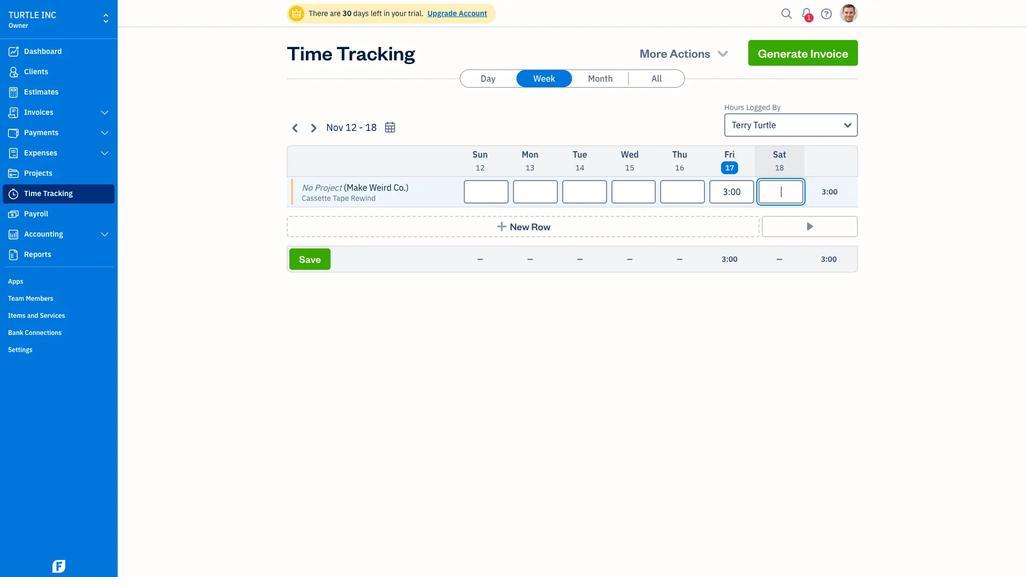 Task type: locate. For each thing, give the bounding box(es) containing it.
duration text field down 14 at the top right of page
[[562, 180, 607, 204]]

0 horizontal spatial 18
[[365, 121, 377, 134]]

logged
[[746, 103, 770, 112]]

duration text field down 15
[[611, 180, 656, 204]]

30
[[343, 9, 352, 18]]

time tracking down 30
[[287, 40, 415, 65]]

time right timer image
[[24, 189, 41, 198]]

month link
[[573, 70, 628, 87]]

duration text field down "13"
[[513, 180, 558, 204]]

12 for nov
[[345, 121, 357, 134]]

3 duration text field from the left
[[562, 180, 607, 204]]

1 chevron large down image from the top
[[100, 109, 110, 117]]

members
[[26, 295, 53, 303]]

accounting link
[[3, 225, 114, 244]]

duration text field down the sat 18
[[759, 180, 804, 204]]

5 duration text field from the left
[[759, 180, 804, 204]]

12 inside sun 12
[[476, 163, 485, 173]]

0 vertical spatial 18
[[365, 121, 377, 134]]

0 vertical spatial time tracking
[[287, 40, 415, 65]]

1 horizontal spatial time tracking
[[287, 40, 415, 65]]

inc
[[41, 10, 56, 20]]

project image
[[7, 169, 20, 179]]

sun
[[473, 149, 488, 160]]

more actions
[[640, 45, 710, 60]]

time tracking
[[287, 40, 415, 65], [24, 189, 73, 198]]

bank
[[8, 329, 23, 337]]

time down there at the top
[[287, 40, 333, 65]]

turtle inc owner
[[9, 10, 56, 29]]

1 vertical spatial 18
[[775, 163, 784, 173]]

settings link
[[3, 342, 114, 358]]

12 left '-'
[[345, 121, 357, 134]]

0 horizontal spatial time tracking
[[24, 189, 73, 198]]

estimates
[[24, 87, 59, 97]]

time tracking down projects link
[[24, 189, 73, 198]]

chevron large down image for accounting
[[100, 231, 110, 239]]

settings
[[8, 346, 33, 354]]

owner
[[9, 21, 28, 29]]

time inside 'link'
[[24, 189, 41, 198]]

1 duration text field from the left
[[464, 180, 509, 204]]

-
[[359, 121, 363, 134]]

0 horizontal spatial 12
[[345, 121, 357, 134]]

expenses link
[[3, 144, 114, 163]]

1 horizontal spatial duration text field
[[710, 180, 754, 204]]

no project ( make weird co. ) cassette tape rewind
[[302, 182, 409, 203]]

1 horizontal spatial 12
[[476, 163, 485, 173]]

chevron large down image down payroll link
[[100, 231, 110, 239]]

save button
[[289, 249, 331, 270]]

time tracking inside 'link'
[[24, 189, 73, 198]]

terry
[[732, 120, 752, 131]]

time tracking link
[[3, 185, 114, 204]]

choose a date image
[[384, 121, 396, 134]]

0 vertical spatial time
[[287, 40, 333, 65]]

2 chevron large down image from the top
[[100, 149, 110, 158]]

and
[[27, 312, 38, 320]]

3 chevron large down image from the top
[[100, 231, 110, 239]]

—
[[477, 255, 483, 264], [527, 255, 533, 264], [577, 255, 583, 264], [627, 255, 633, 264], [677, 255, 683, 264], [777, 255, 783, 264]]

duration text field down sun 12
[[464, 180, 509, 204]]

duration text field down 16
[[660, 180, 705, 204]]

tracking
[[336, 40, 415, 65], [43, 189, 73, 198]]

dashboard link
[[3, 42, 114, 62]]

projects link
[[3, 164, 114, 183]]

chevron large down image for invoices
[[100, 109, 110, 117]]

0 vertical spatial chevron large down image
[[100, 109, 110, 117]]

services
[[40, 312, 65, 320]]

time
[[287, 40, 333, 65], [24, 189, 41, 198]]

chevron large down image inside 'expenses' 'link'
[[100, 149, 110, 158]]

2 duration text field from the left
[[513, 180, 558, 204]]

sun 12
[[473, 149, 488, 173]]

chevron large down image inside invoices link
[[100, 109, 110, 117]]

0 horizontal spatial duration text field
[[660, 180, 705, 204]]

1 horizontal spatial time
[[287, 40, 333, 65]]

1 vertical spatial time
[[24, 189, 41, 198]]

1 horizontal spatial 18
[[775, 163, 784, 173]]

chevron large down image
[[100, 109, 110, 117], [100, 149, 110, 158], [100, 231, 110, 239]]

trial.
[[408, 9, 424, 18]]

0 horizontal spatial time
[[24, 189, 41, 198]]

team members link
[[3, 290, 114, 307]]

invoice
[[810, 45, 848, 60]]

make
[[347, 182, 367, 193]]

clients
[[24, 67, 48, 77]]

mon
[[522, 149, 539, 160]]

0 horizontal spatial tracking
[[43, 189, 73, 198]]

13
[[526, 163, 535, 173]]

projects
[[24, 169, 53, 178]]

4 duration text field from the left
[[611, 180, 656, 204]]

nov 12 - 18
[[326, 121, 377, 134]]

row
[[531, 220, 551, 233]]

new row button
[[287, 216, 760, 238]]

co.
[[394, 182, 406, 193]]

apps
[[8, 278, 23, 286]]

1 vertical spatial time tracking
[[24, 189, 73, 198]]

1 vertical spatial chevron large down image
[[100, 149, 110, 158]]

plus image
[[496, 221, 508, 232]]

upgrade
[[428, 9, 457, 18]]

tracking down the left
[[336, 40, 415, 65]]

turtle
[[9, 10, 39, 20]]

day link
[[460, 70, 516, 87]]

tracking down projects link
[[43, 189, 73, 198]]

chevron large down image for expenses
[[100, 149, 110, 158]]

1 horizontal spatial tracking
[[336, 40, 415, 65]]

new row
[[510, 220, 551, 233]]

bank connections
[[8, 329, 62, 337]]

crown image
[[291, 8, 302, 19]]

Duration text field
[[464, 180, 509, 204], [513, 180, 558, 204], [562, 180, 607, 204], [611, 180, 656, 204], [759, 180, 804, 204]]

0 vertical spatial tracking
[[336, 40, 415, 65]]

fri
[[725, 149, 735, 160]]

duration text field down 17
[[710, 180, 754, 204]]

2 vertical spatial chevron large down image
[[100, 231, 110, 239]]

next week image
[[307, 122, 319, 134]]

all link
[[629, 70, 685, 87]]

18 inside the sat 18
[[775, 163, 784, 173]]

search image
[[778, 6, 796, 22]]

wed
[[621, 149, 639, 160]]

0 vertical spatial 12
[[345, 121, 357, 134]]

generate invoice button
[[748, 40, 858, 66]]

12 for sun
[[476, 163, 485, 173]]

by
[[772, 103, 781, 112]]

18
[[365, 121, 377, 134], [775, 163, 784, 173]]

accounting
[[24, 230, 63, 239]]

upgrade account link
[[425, 9, 487, 18]]

18 down sat
[[775, 163, 784, 173]]

1 vertical spatial tracking
[[43, 189, 73, 198]]

3 — from the left
[[577, 255, 583, 264]]

items and services link
[[3, 308, 114, 324]]

chevron large down image down chevron large down icon
[[100, 149, 110, 158]]

18 right '-'
[[365, 121, 377, 134]]

terry turtle button
[[724, 113, 858, 137]]

reports link
[[3, 246, 114, 265]]

generate
[[758, 45, 808, 60]]

1 vertical spatial 12
[[476, 163, 485, 173]]

3:00
[[822, 187, 838, 197], [722, 255, 738, 264], [821, 255, 837, 264]]

1 — from the left
[[477, 255, 483, 264]]

12
[[345, 121, 357, 134], [476, 163, 485, 173]]

12 down sun
[[476, 163, 485, 173]]

chevron large down image up chevron large down icon
[[100, 109, 110, 117]]

more
[[640, 45, 667, 60]]

month
[[588, 73, 613, 84]]

Duration text field
[[660, 180, 705, 204], [710, 180, 754, 204]]

team
[[8, 295, 24, 303]]

more actions button
[[630, 40, 740, 66]]

new
[[510, 220, 529, 233]]

are
[[330, 9, 341, 18]]



Task type: describe. For each thing, give the bounding box(es) containing it.
thu 16
[[672, 149, 687, 173]]

sat 18
[[773, 149, 786, 173]]

invoice image
[[7, 108, 20, 118]]

weird
[[369, 182, 392, 193]]

week
[[533, 73, 555, 84]]

team members
[[8, 295, 53, 303]]

left
[[371, 9, 382, 18]]

items and services
[[8, 312, 65, 320]]

no
[[302, 182, 313, 193]]

there are 30 days left in your trial. upgrade account
[[309, 9, 487, 18]]

previous week image
[[289, 122, 302, 134]]

week link
[[517, 70, 572, 87]]

invoices
[[24, 108, 53, 117]]

sat
[[773, 149, 786, 160]]

client image
[[7, 67, 20, 78]]

wed 15
[[621, 149, 639, 173]]

payments link
[[3, 124, 114, 143]]

tue 14
[[573, 149, 587, 173]]

report image
[[7, 250, 20, 261]]

payroll link
[[3, 205, 114, 224]]

clients link
[[3, 63, 114, 82]]

actions
[[670, 45, 710, 60]]

freshbooks image
[[50, 561, 67, 573]]

16
[[675, 163, 684, 173]]

4 — from the left
[[627, 255, 633, 264]]

items
[[8, 312, 26, 320]]

15
[[625, 163, 634, 173]]

day
[[481, 73, 496, 84]]

terry turtle
[[732, 120, 776, 131]]

estimates link
[[3, 83, 114, 102]]

payroll
[[24, 209, 48, 219]]

reports
[[24, 250, 51, 259]]

dashboard image
[[7, 47, 20, 57]]

save
[[299, 253, 321, 265]]

1 duration text field from the left
[[660, 180, 705, 204]]

tracking inside 'time tracking' 'link'
[[43, 189, 73, 198]]

turtle
[[754, 120, 776, 131]]

6 — from the left
[[777, 255, 783, 264]]

tape
[[333, 194, 349, 203]]

account
[[459, 9, 487, 18]]

start timer image
[[804, 221, 816, 232]]

expense image
[[7, 148, 20, 159]]

apps link
[[3, 273, 114, 289]]

2 — from the left
[[527, 255, 533, 264]]

hours
[[724, 103, 745, 112]]

go to help image
[[818, 6, 835, 22]]

)
[[406, 182, 409, 193]]

rewind
[[351, 194, 376, 203]]

invoices link
[[3, 103, 114, 123]]

project
[[315, 182, 342, 193]]

mon 13
[[522, 149, 539, 173]]

cassette
[[302, 194, 331, 203]]

thu
[[672, 149, 687, 160]]

estimate image
[[7, 87, 20, 98]]

2 duration text field from the left
[[710, 180, 754, 204]]

tue
[[573, 149, 587, 160]]

14
[[576, 163, 585, 173]]

there
[[309, 9, 328, 18]]

in
[[384, 9, 390, 18]]

chevrondown image
[[715, 45, 730, 60]]

main element
[[0, 0, 144, 578]]

days
[[353, 9, 369, 18]]

payment image
[[7, 128, 20, 139]]

nov
[[326, 121, 343, 134]]

money image
[[7, 209, 20, 220]]

connections
[[25, 329, 62, 337]]

chevron large down image
[[100, 129, 110, 137]]

(
[[344, 182, 347, 193]]

all
[[651, 73, 662, 84]]

hours logged by
[[724, 103, 781, 112]]

1
[[807, 13, 811, 21]]

1 button
[[798, 3, 815, 24]]

chart image
[[7, 230, 20, 240]]

5 — from the left
[[677, 255, 683, 264]]

dashboard
[[24, 47, 62, 56]]

bank connections link
[[3, 325, 114, 341]]

timer image
[[7, 189, 20, 200]]

generate invoice
[[758, 45, 848, 60]]

expenses
[[24, 148, 57, 158]]

payments
[[24, 128, 59, 137]]

your
[[392, 9, 406, 18]]



Task type: vqa. For each thing, say whether or not it's contained in the screenshot.
TS dropdown button
no



